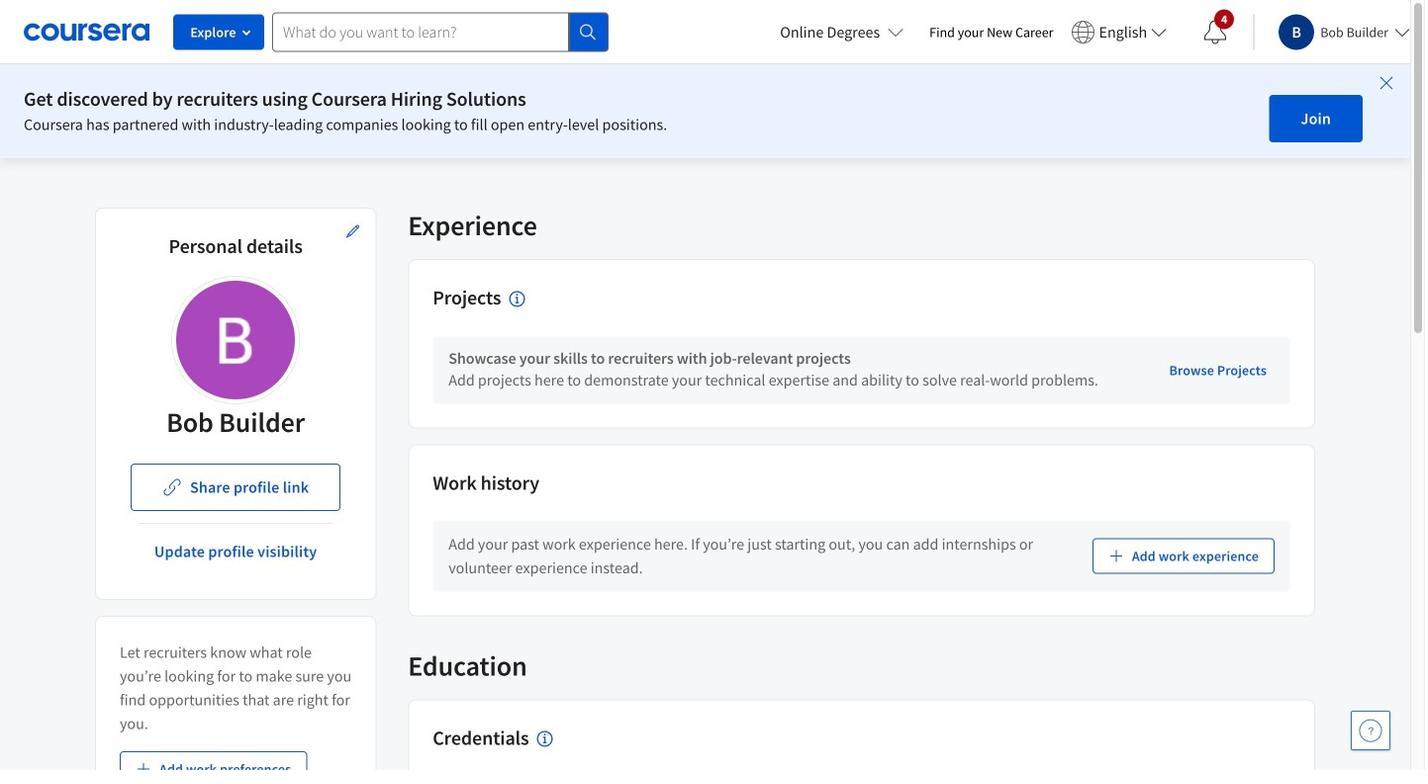 Task type: vqa. For each thing, say whether or not it's contained in the screenshot.
1 button
no



Task type: describe. For each thing, give the bounding box(es) containing it.
What do you want to learn? text field
[[272, 12, 569, 52]]

edit personal details. image
[[345, 224, 361, 240]]

coursera image
[[24, 16, 149, 48]]



Task type: locate. For each thing, give the bounding box(es) containing it.
profile photo image
[[176, 281, 295, 400]]

help center image
[[1359, 720, 1383, 743]]

information about credentials section image
[[537, 732, 553, 748]]

information about the projects section image
[[509, 291, 525, 307]]

None search field
[[272, 12, 609, 52]]



